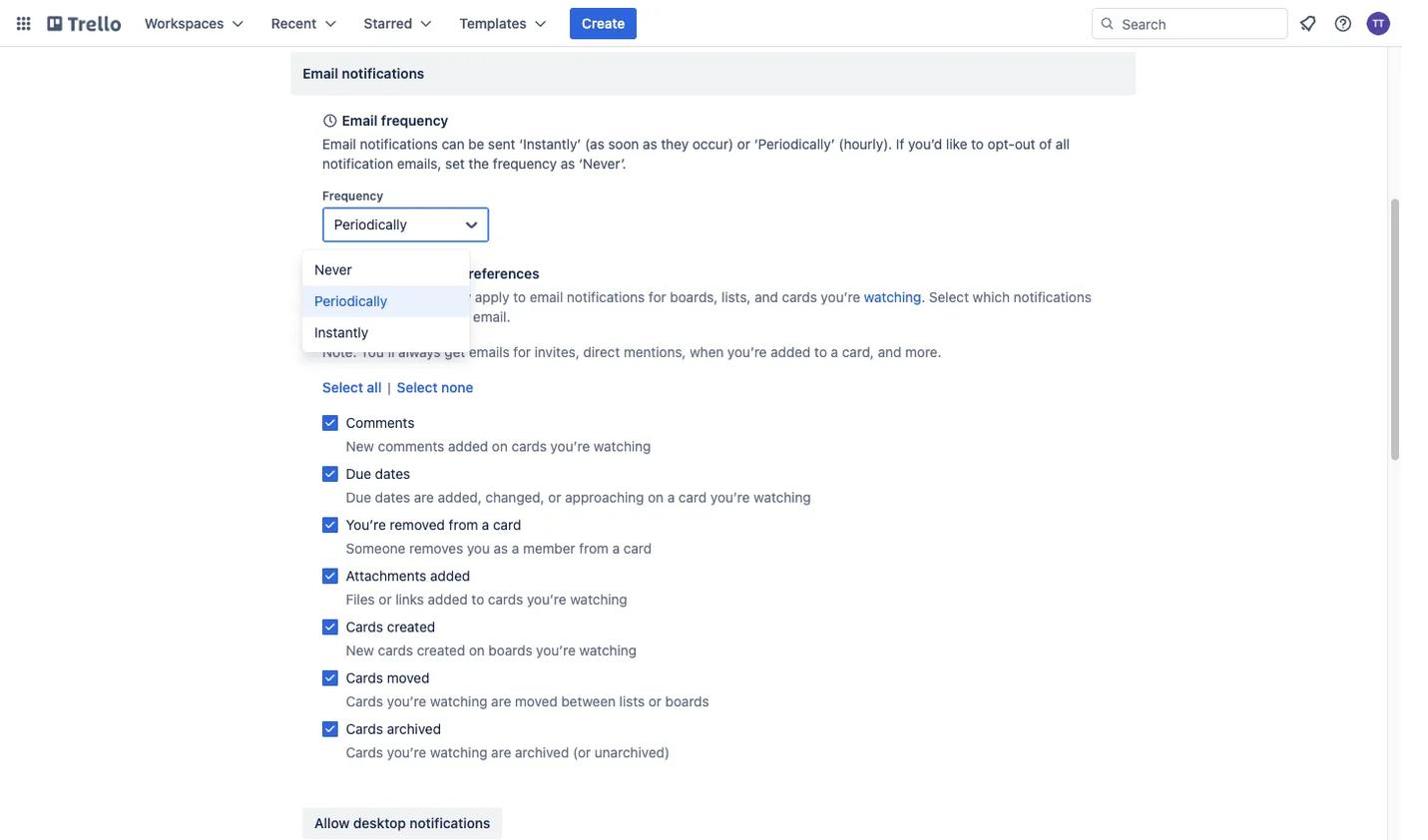 Task type: describe. For each thing, give the bounding box(es) containing it.
get
[[445, 345, 466, 361]]

due dates
[[347, 467, 411, 483]]

unarchived)
[[596, 747, 671, 763]]

you'll
[[361, 345, 395, 361]]

cards for cards archived
[[347, 723, 384, 739]]

of
[[1041, 136, 1054, 153]]

select all | select none
[[323, 381, 475, 397]]

frequency
[[323, 189, 384, 203]]

or down attachments
[[379, 593, 393, 609]]

or right lists
[[650, 696, 663, 712]]

notification inside email notifications can be sent 'instantly' (as soon as they occur) or 'periodically' (hourly). if you'd like to opt-out of all notification emails, set the frequency as 'never'.
[[323, 156, 394, 172]]

templates button
[[449, 8, 559, 39]]

email for email notifications can be sent 'instantly' (as soon as they occur) or 'periodically' (hourly). if you'd like to opt-out of all notification emails, set the frequency as 'never'.
[[323, 136, 357, 153]]

'periodically'
[[756, 136, 837, 153]]

email for email notifications
[[303, 65, 339, 82]]

added left card,
[[772, 345, 812, 361]]

0 vertical spatial boards
[[489, 644, 534, 661]]

a right "approaching"
[[669, 491, 676, 507]]

more.
[[907, 345, 944, 361]]

notifications inside . select which notifications you'd like to receive via email.
[[1016, 290, 1094, 306]]

lists
[[621, 696, 646, 712]]

cards for cards you're watching are moved between lists or boards
[[347, 696, 384, 712]]

a down "approaching"
[[614, 542, 621, 558]]

lists,
[[723, 290, 752, 306]]

which
[[975, 290, 1012, 306]]

Search field
[[1118, 9, 1290, 38]]

desktop
[[354, 818, 407, 834]]

you
[[468, 542, 491, 558]]

1 horizontal spatial as
[[562, 156, 576, 172]]

you're
[[347, 518, 387, 535]]

2 horizontal spatial on
[[649, 491, 665, 507]]

added down "removes"
[[431, 570, 471, 586]]

a left member
[[513, 542, 520, 558]]

0 horizontal spatial from
[[450, 518, 479, 535]]

starred
[[365, 15, 413, 32]]

1 vertical spatial periodically
[[315, 294, 388, 310]]

email
[[531, 290, 564, 306]]

due dates are added, changed, or approaching on a card you're watching
[[347, 491, 813, 507]]

notifications up email frequency
[[343, 65, 425, 82]]

workspaces
[[145, 15, 225, 32]]

notifications up direct
[[568, 290, 646, 306]]

boards,
[[671, 290, 719, 306]]

email for email frequency
[[343, 113, 378, 129]]

notifications right desktop
[[410, 818, 491, 834]]

'never'.
[[580, 156, 628, 172]]

card,
[[844, 345, 876, 361]]

like inside email notifications can be sent 'instantly' (as soon as they occur) or 'periodically' (hourly). if you'd like to opt-out of all notification emails, set the frequency as 'never'.
[[948, 136, 969, 153]]

dates for due dates
[[376, 467, 411, 483]]

1 vertical spatial and
[[880, 345, 903, 361]]

the
[[470, 156, 490, 172]]

starred button
[[353, 8, 445, 39]]

apply
[[476, 290, 510, 306]]

instantly
[[315, 325, 369, 342]]

sent
[[489, 136, 517, 153]]

added up 'added,'
[[449, 440, 489, 456]]

(or
[[574, 747, 592, 763]]

|
[[388, 381, 392, 397]]

direct
[[584, 345, 621, 361]]

attachments
[[347, 570, 427, 586]]

notifications inside email notifications can be sent 'instantly' (as soon as they occur) or 'periodically' (hourly). if you'd like to opt-out of all notification emails, set the frequency as 'never'.
[[361, 136, 439, 153]]

always
[[399, 345, 442, 361]]

(hourly).
[[840, 136, 894, 153]]

1 vertical spatial created
[[418, 644, 466, 661]]

email notifications
[[303, 65, 425, 82]]

files
[[347, 593, 376, 609]]

0 vertical spatial periodically
[[335, 217, 408, 233]]

new for new cards created on boards you're watching
[[347, 644, 375, 661]]

frequency inside email notifications can be sent 'instantly' (as soon as they occur) or 'periodically' (hourly). if you'd like to opt-out of all notification emails, set the frequency as 'never'.
[[494, 156, 558, 172]]

when
[[691, 345, 725, 361]]

0 horizontal spatial for
[[514, 345, 532, 361]]

workspaces button
[[133, 8, 256, 39]]

new cards created on boards you're watching
[[347, 644, 638, 661]]

search image
[[1102, 16, 1118, 32]]

only
[[446, 290, 472, 306]]

select none button
[[398, 379, 475, 399]]

if
[[898, 136, 906, 153]]

these
[[323, 290, 362, 306]]

1 horizontal spatial select
[[398, 381, 439, 397]]

0 horizontal spatial all
[[368, 381, 382, 397]]

all inside email notifications can be sent 'instantly' (as soon as they occur) or 'periodically' (hourly). if you'd like to opt-out of all notification emails, set the frequency as 'never'.
[[1058, 136, 1072, 153]]

note: you'll always get emails for invites, direct mentions, when you're added to a card, and more.
[[323, 345, 944, 361]]

terry turtle (terryturtle) image
[[1370, 12, 1393, 35]]

primary element
[[0, 0, 1405, 47]]

watching link
[[866, 290, 923, 306]]

can
[[443, 136, 466, 153]]

added,
[[439, 491, 483, 507]]

via
[[452, 310, 470, 326]]

never
[[315, 262, 353, 279]]

0 vertical spatial and
[[756, 290, 780, 306]]

email.
[[474, 310, 512, 326]]

links
[[396, 593, 425, 609]]

'instantly'
[[520, 136, 582, 153]]

create button
[[571, 8, 638, 39]]

attachments added
[[347, 570, 471, 586]]

be
[[469, 136, 485, 153]]

0 horizontal spatial archived
[[388, 723, 442, 739]]

recent
[[272, 15, 317, 32]]

1 horizontal spatial moved
[[516, 696, 559, 712]]

0 vertical spatial frequency
[[382, 113, 449, 129]]



Task type: vqa. For each thing, say whether or not it's contained in the screenshot.


Task type: locate. For each thing, give the bounding box(es) containing it.
2 due from the top
[[347, 491, 372, 507]]

create
[[583, 15, 626, 32]]

2 new from the top
[[347, 644, 375, 661]]

removed
[[391, 518, 446, 535]]

card
[[680, 491, 708, 507], [494, 518, 522, 535], [625, 542, 653, 558]]

cards for cards you're watching are archived (or unarchived)
[[347, 747, 384, 763]]

to left opt-
[[973, 136, 986, 153]]

from down 'added,'
[[450, 518, 479, 535]]

are for cards moved
[[492, 696, 512, 712]]

2 horizontal spatial as
[[644, 136, 659, 153]]

for right emails
[[514, 345, 532, 361]]

a
[[833, 345, 840, 361], [669, 491, 676, 507], [483, 518, 490, 535], [513, 542, 520, 558], [614, 542, 621, 558]]

or
[[739, 136, 752, 153], [549, 491, 562, 507], [379, 593, 393, 609], [650, 696, 663, 712]]

from right member
[[580, 542, 610, 558]]

periodically down frequency
[[335, 217, 408, 233]]

notifications right "which" on the right top of the page
[[1016, 290, 1094, 306]]

approaching
[[566, 491, 645, 507]]

1 cards from the top
[[347, 621, 384, 637]]

dates down the due dates
[[376, 491, 411, 507]]

someone
[[347, 542, 406, 558]]

are for cards archived
[[492, 747, 512, 763]]

2 horizontal spatial card
[[680, 491, 708, 507]]

from
[[450, 518, 479, 535], [580, 542, 610, 558]]

created
[[388, 621, 436, 637], [418, 644, 466, 661]]

templates
[[461, 15, 528, 32]]

select down note: on the top left
[[323, 381, 364, 397]]

due for due dates are added, changed, or approaching on a card you're watching
[[347, 491, 372, 507]]

0 vertical spatial are
[[415, 491, 435, 507]]

card up someone removes you as a member from a card
[[494, 518, 522, 535]]

1 horizontal spatial boards
[[667, 696, 711, 712]]

are up "removed" at the bottom left of page
[[415, 491, 435, 507]]

email down recent dropdown button
[[303, 65, 339, 82]]

0 horizontal spatial frequency
[[382, 113, 449, 129]]

occur)
[[694, 136, 735, 153]]

mentions,
[[625, 345, 687, 361]]

none
[[442, 381, 475, 397]]

0 horizontal spatial on
[[470, 644, 486, 661]]

cards you're watching are archived (or unarchived)
[[347, 747, 671, 763]]

0 notifications image
[[1299, 12, 1322, 35]]

1 horizontal spatial from
[[580, 542, 610, 558]]

0 horizontal spatial moved
[[388, 672, 430, 688]]

changed,
[[486, 491, 546, 507]]

all left "|"
[[368, 381, 382, 397]]

2 vertical spatial as
[[495, 542, 509, 558]]

1 vertical spatial frequency
[[494, 156, 558, 172]]

to
[[973, 136, 986, 153], [514, 290, 527, 306], [386, 310, 399, 326], [816, 345, 829, 361], [472, 593, 485, 609]]

all
[[1058, 136, 1072, 153], [368, 381, 382, 397]]

1 dates from the top
[[376, 467, 411, 483]]

files or links added to cards you're watching
[[347, 593, 629, 609]]

2 vertical spatial on
[[470, 644, 486, 661]]

comments
[[379, 440, 445, 456]]

1 horizontal spatial and
[[880, 345, 903, 361]]

0 vertical spatial created
[[388, 621, 436, 637]]

1 horizontal spatial preferences
[[461, 266, 541, 283]]

boards right lists
[[667, 696, 711, 712]]

member
[[524, 542, 577, 558]]

created down links
[[388, 621, 436, 637]]

1 vertical spatial like
[[361, 310, 382, 326]]

1 vertical spatial boards
[[667, 696, 711, 712]]

to down the you
[[472, 593, 485, 609]]

0 horizontal spatial as
[[495, 542, 509, 558]]

dates down comments
[[376, 467, 411, 483]]

1 horizontal spatial like
[[948, 136, 969, 153]]

dates for due dates are added, changed, or approaching on a card you're watching
[[376, 491, 411, 507]]

1 vertical spatial card
[[494, 518, 522, 535]]

0 vertical spatial from
[[450, 518, 479, 535]]

5 cards from the top
[[347, 747, 384, 763]]

0 vertical spatial archived
[[388, 723, 442, 739]]

and right card,
[[880, 345, 903, 361]]

like
[[948, 136, 969, 153], [361, 310, 382, 326]]

email
[[303, 65, 339, 82], [343, 113, 378, 129], [323, 136, 357, 153], [343, 266, 378, 283]]

these preferences only apply to email notifications for boards, lists, and cards you're watching
[[323, 290, 923, 306]]

to left receive
[[386, 310, 399, 326]]

notifications
[[343, 65, 425, 82], [361, 136, 439, 153], [568, 290, 646, 306], [1016, 290, 1094, 306], [410, 818, 491, 834]]

notification up frequency
[[323, 156, 394, 172]]

between
[[562, 696, 617, 712]]

frequency down "sent" in the top of the page
[[494, 156, 558, 172]]

1 vertical spatial new
[[347, 644, 375, 661]]

are down cards you're watching are moved between lists or boards in the bottom of the page
[[492, 747, 512, 763]]

cards down cards created
[[379, 644, 414, 661]]

allow
[[315, 818, 350, 834]]

new
[[347, 440, 375, 456], [347, 644, 375, 661]]

1 vertical spatial moved
[[516, 696, 559, 712]]

(as
[[586, 136, 606, 153]]

on up changed,
[[493, 440, 509, 456]]

emails
[[470, 345, 511, 361]]

boards
[[489, 644, 534, 661], [667, 696, 711, 712]]

all right of
[[1058, 136, 1072, 153]]

allow desktop notifications
[[315, 818, 491, 834]]

added right links
[[429, 593, 469, 609]]

1 horizontal spatial on
[[493, 440, 509, 456]]

or inside email notifications can be sent 'instantly' (as soon as they occur) or 'periodically' (hourly). if you'd like to opt-out of all notification emails, set the frequency as 'never'.
[[739, 136, 752, 153]]

new comments added on cards you're watching
[[347, 440, 652, 456]]

1 vertical spatial dates
[[376, 491, 411, 507]]

for left boards, on the top
[[650, 290, 668, 306]]

on
[[493, 440, 509, 456], [649, 491, 665, 507], [470, 644, 486, 661]]

or right changed,
[[549, 491, 562, 507]]

cards moved
[[347, 672, 430, 688]]

you'd down these
[[323, 310, 357, 326]]

boards up cards you're watching are moved between lists or boards in the bottom of the page
[[489, 644, 534, 661]]

moved left between
[[516, 696, 559, 712]]

0 vertical spatial notification
[[323, 156, 394, 172]]

0 horizontal spatial you'd
[[323, 310, 357, 326]]

1 new from the top
[[347, 440, 375, 456]]

or right occur)
[[739, 136, 752, 153]]

1 horizontal spatial archived
[[516, 747, 570, 763]]

due for due dates
[[347, 467, 372, 483]]

watching
[[866, 290, 923, 306], [595, 440, 652, 456], [755, 491, 813, 507], [571, 593, 629, 609], [581, 644, 638, 661], [431, 696, 489, 712], [431, 747, 489, 763]]

select
[[931, 290, 971, 306], [323, 381, 364, 397], [398, 381, 439, 397]]

moved up cards archived
[[388, 672, 430, 688]]

select inside . select which notifications you'd like to receive via email.
[[931, 290, 971, 306]]

notification up receive
[[382, 266, 457, 283]]

cards created
[[347, 621, 436, 637]]

soon
[[609, 136, 640, 153]]

notifications down email frequency
[[361, 136, 439, 153]]

on down 'files or links added to cards you're watching'
[[470, 644, 486, 661]]

1 vertical spatial notification
[[382, 266, 457, 283]]

as right the you
[[495, 542, 509, 558]]

4 cards from the top
[[347, 723, 384, 739]]

1 horizontal spatial for
[[650, 290, 668, 306]]

invites,
[[536, 345, 581, 361]]

like inside . select which notifications you'd like to receive via email.
[[361, 310, 382, 326]]

0 vertical spatial you'd
[[910, 136, 944, 153]]

to inside . select which notifications you'd like to receive via email.
[[386, 310, 399, 326]]

as down 'instantly'
[[562, 156, 576, 172]]

select right .
[[931, 290, 971, 306]]

and
[[756, 290, 780, 306], [880, 345, 903, 361]]

email frequency
[[343, 113, 449, 129]]

cards up changed,
[[513, 440, 548, 456]]

0 vertical spatial preferences
[[461, 266, 541, 283]]

allow desktop notifications link
[[303, 810, 503, 842]]

are up cards you're watching are archived (or unarchived)
[[492, 696, 512, 712]]

email up frequency
[[323, 136, 357, 153]]

on for boards
[[470, 644, 486, 661]]

2 cards from the top
[[347, 672, 384, 688]]

preferences up apply
[[461, 266, 541, 283]]

select right "|"
[[398, 381, 439, 397]]

1 vertical spatial you'd
[[323, 310, 357, 326]]

on right "approaching"
[[649, 491, 665, 507]]

1 vertical spatial archived
[[516, 747, 570, 763]]

and right lists,
[[756, 290, 780, 306]]

0 vertical spatial due
[[347, 467, 372, 483]]

cards archived
[[347, 723, 442, 739]]

you're removed from a card
[[347, 518, 522, 535]]

a left card,
[[833, 345, 840, 361]]

to inside email notifications can be sent 'instantly' (as soon as they occur) or 'periodically' (hourly). if you'd like to opt-out of all notification emails, set the frequency as 'never'.
[[973, 136, 986, 153]]

cards you're watching are moved between lists or boards
[[347, 696, 711, 712]]

to left email
[[514, 290, 527, 306]]

as left they
[[644, 136, 659, 153]]

2 vertical spatial are
[[492, 747, 512, 763]]

you're
[[823, 290, 862, 306], [729, 345, 769, 361], [552, 440, 591, 456], [712, 491, 751, 507], [528, 593, 568, 609], [537, 644, 577, 661], [388, 696, 427, 712], [388, 747, 427, 763]]

. select which notifications you'd like to receive via email.
[[323, 290, 1094, 326]]

created down cards created
[[418, 644, 466, 661]]

archived down the cards moved
[[388, 723, 442, 739]]

email inside email notifications can be sent 'instantly' (as soon as they occur) or 'periodically' (hourly). if you'd like to opt-out of all notification emails, set the frequency as 'never'.
[[323, 136, 357, 153]]

.
[[923, 290, 927, 306]]

0 vertical spatial on
[[493, 440, 509, 456]]

1 vertical spatial as
[[562, 156, 576, 172]]

added
[[772, 345, 812, 361], [449, 440, 489, 456], [431, 570, 471, 586], [429, 593, 469, 609]]

cards
[[784, 290, 819, 306], [513, 440, 548, 456], [489, 593, 524, 609], [379, 644, 414, 661]]

0 horizontal spatial boards
[[489, 644, 534, 661]]

someone removes you as a member from a card
[[347, 542, 653, 558]]

periodically
[[335, 217, 408, 233], [315, 294, 388, 310]]

0 vertical spatial for
[[650, 290, 668, 306]]

1 vertical spatial are
[[492, 696, 512, 712]]

cards
[[347, 621, 384, 637], [347, 672, 384, 688], [347, 696, 384, 712], [347, 723, 384, 739], [347, 747, 384, 763]]

archived
[[388, 723, 442, 739], [516, 747, 570, 763]]

cards down someone removes you as a member from a card
[[489, 593, 524, 609]]

moved
[[388, 672, 430, 688], [516, 696, 559, 712]]

they
[[662, 136, 690, 153]]

0 horizontal spatial and
[[756, 290, 780, 306]]

0 vertical spatial moved
[[388, 672, 430, 688]]

1 due from the top
[[347, 467, 372, 483]]

back to home image
[[47, 8, 121, 39]]

frequency
[[382, 113, 449, 129], [494, 156, 558, 172]]

preferences up receive
[[366, 290, 442, 306]]

1 horizontal spatial frequency
[[494, 156, 558, 172]]

dates
[[376, 467, 411, 483], [376, 491, 411, 507]]

0 horizontal spatial card
[[494, 518, 522, 535]]

set
[[446, 156, 466, 172]]

1 vertical spatial preferences
[[366, 290, 442, 306]]

open information menu image
[[1336, 14, 1356, 33]]

0 vertical spatial dates
[[376, 467, 411, 483]]

email notifications can be sent 'instantly' (as soon as they occur) or 'periodically' (hourly). if you'd like to opt-out of all notification emails, set the frequency as 'never'.
[[323, 136, 1072, 172]]

email for email notification preferences
[[343, 266, 378, 283]]

1 vertical spatial due
[[347, 491, 372, 507]]

periodically up instantly
[[315, 294, 388, 310]]

card down "approaching"
[[625, 542, 653, 558]]

1 horizontal spatial all
[[1058, 136, 1072, 153]]

for
[[650, 290, 668, 306], [514, 345, 532, 361]]

0 vertical spatial card
[[680, 491, 708, 507]]

are
[[415, 491, 435, 507], [492, 696, 512, 712], [492, 747, 512, 763]]

cards right lists,
[[784, 290, 819, 306]]

email notification preferences
[[343, 266, 541, 283]]

to left card,
[[816, 345, 829, 361]]

0 horizontal spatial select
[[323, 381, 364, 397]]

note:
[[323, 345, 357, 361]]

out
[[1017, 136, 1038, 153]]

removes
[[410, 542, 464, 558]]

you'd inside . select which notifications you'd like to receive via email.
[[323, 310, 357, 326]]

0 vertical spatial all
[[1058, 136, 1072, 153]]

1 vertical spatial all
[[368, 381, 382, 397]]

0 vertical spatial as
[[644, 136, 659, 153]]

like down these
[[361, 310, 382, 326]]

email down the email notifications
[[343, 113, 378, 129]]

recent button
[[260, 8, 349, 39]]

2 dates from the top
[[376, 491, 411, 507]]

cards for cards moved
[[347, 672, 384, 688]]

0 vertical spatial new
[[347, 440, 375, 456]]

1 horizontal spatial you'd
[[910, 136, 944, 153]]

emails,
[[398, 156, 442, 172]]

new down cards created
[[347, 644, 375, 661]]

you'd right if
[[910, 136, 944, 153]]

select all button
[[323, 379, 382, 399]]

on for cards
[[493, 440, 509, 456]]

like left opt-
[[948, 136, 969, 153]]

0 horizontal spatial preferences
[[366, 290, 442, 306]]

new for new comments added on cards you're watching
[[347, 440, 375, 456]]

receive
[[403, 310, 449, 326]]

frequency up emails,
[[382, 113, 449, 129]]

due
[[347, 467, 372, 483], [347, 491, 372, 507]]

3 cards from the top
[[347, 696, 384, 712]]

a up the you
[[483, 518, 490, 535]]

1 vertical spatial for
[[514, 345, 532, 361]]

you'd inside email notifications can be sent 'instantly' (as soon as they occur) or 'periodically' (hourly). if you'd like to opt-out of all notification emails, set the frequency as 'never'.
[[910, 136, 944, 153]]

0 horizontal spatial like
[[361, 310, 382, 326]]

email up these
[[343, 266, 378, 283]]

new down "comments"
[[347, 440, 375, 456]]

you'd
[[910, 136, 944, 153], [323, 310, 357, 326]]

2 vertical spatial card
[[625, 542, 653, 558]]

comments
[[347, 416, 415, 432]]

card right "approaching"
[[680, 491, 708, 507]]

1 horizontal spatial card
[[625, 542, 653, 558]]

1 vertical spatial from
[[580, 542, 610, 558]]

opt-
[[990, 136, 1017, 153]]

1 vertical spatial on
[[649, 491, 665, 507]]

0 vertical spatial like
[[948, 136, 969, 153]]

archived left (or
[[516, 747, 570, 763]]

cards for cards created
[[347, 621, 384, 637]]

2 horizontal spatial select
[[931, 290, 971, 306]]



